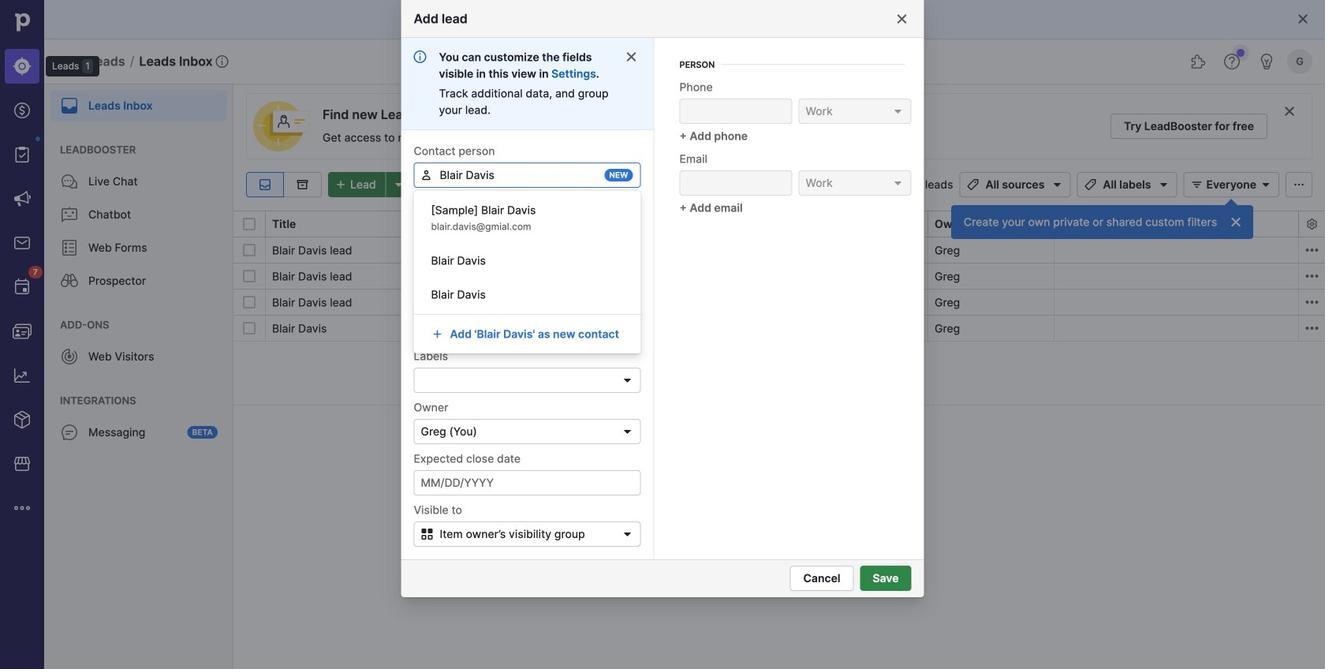 Task type: locate. For each thing, give the bounding box(es) containing it.
menu
[[0, 0, 99, 669], [44, 84, 234, 669]]

5 color undefined image from the top
[[60, 423, 79, 442]]

row
[[234, 237, 1325, 264], [234, 263, 1325, 290], [234, 289, 1325, 316], [234, 315, 1325, 342]]

color secondary image
[[1284, 105, 1296, 118], [1306, 218, 1319, 230], [1303, 319, 1322, 338]]

inbox image
[[256, 178, 275, 191]]

3 color secondary image from the top
[[1303, 293, 1322, 312]]

1 color secondary image from the top
[[1303, 241, 1322, 260]]

dialog
[[0, 0, 1325, 669]]

color secondary image for 2nd row from the bottom
[[1303, 293, 1322, 312]]

2 vertical spatial color secondary image
[[1303, 293, 1322, 312]]

1 vertical spatial color warning image
[[430, 296, 443, 309]]

insights image
[[13, 366, 32, 385]]

1 color undefined image from the top
[[60, 96, 79, 115]]

color warning image
[[430, 244, 443, 257], [430, 296, 443, 309]]

deals image
[[13, 101, 32, 120]]

menu toggle image
[[60, 52, 79, 71]]

quick help image
[[1223, 52, 1242, 71]]

0 vertical spatial color secondary image
[[1303, 241, 1322, 260]]

color info image
[[414, 50, 426, 63]]

1 color warning image from the top
[[430, 244, 443, 257]]

contacts image
[[13, 322, 32, 341]]

1 vertical spatial color secondary image
[[1303, 267, 1322, 286]]

color secondary image for 2nd row
[[1303, 267, 1322, 286]]

0 vertical spatial color warning image
[[430, 244, 443, 257]]

color secondary image
[[1303, 241, 1322, 260], [1303, 267, 1322, 286], [1303, 293, 1322, 312]]

4 color undefined image from the top
[[60, 347, 79, 366]]

color undefined image
[[13, 145, 32, 164], [60, 172, 79, 191], [60, 205, 79, 224], [13, 278, 32, 297]]

color undefined image
[[60, 96, 79, 115], [60, 238, 79, 257], [60, 271, 79, 290], [60, 347, 79, 366], [60, 423, 79, 442]]

color primary image
[[331, 178, 350, 191], [964, 178, 983, 191], [1188, 178, 1207, 191], [1257, 178, 1276, 191], [243, 218, 256, 230], [243, 244, 256, 256], [243, 270, 256, 282]]

grid
[[234, 210, 1325, 669]]

None text field
[[414, 163, 641, 188], [414, 265, 641, 290], [414, 163, 641, 188], [414, 265, 641, 290]]

more image
[[13, 499, 32, 518]]

None field
[[799, 99, 912, 124], [414, 163, 641, 188], [799, 170, 912, 196], [414, 368, 641, 393], [414, 419, 641, 444], [799, 99, 912, 124], [414, 163, 641, 188], [799, 170, 912, 196], [414, 419, 641, 444]]

0 vertical spatial color secondary image
[[1284, 105, 1296, 118]]

2 color warning image from the top
[[430, 296, 443, 309]]

products image
[[13, 410, 32, 429]]

quick add image
[[824, 52, 843, 71]]

2 color secondary image from the top
[[1303, 267, 1322, 286]]

sales inbox image
[[13, 234, 32, 252]]

color primary image
[[1297, 13, 1310, 25], [625, 50, 638, 63], [892, 105, 905, 118], [420, 169, 433, 181], [892, 177, 905, 189], [1048, 178, 1067, 191], [1081, 178, 1100, 191], [1155, 178, 1174, 191], [1290, 178, 1309, 191], [243, 296, 256, 308], [243, 322, 256, 335], [431, 328, 444, 340], [621, 425, 634, 438], [418, 528, 437, 540], [618, 528, 637, 540]]

menu item
[[0, 44, 44, 88], [44, 84, 234, 122]]

color primary image inside add lead element
[[331, 178, 350, 191]]

None text field
[[680, 99, 793, 124], [680, 170, 793, 196], [414, 316, 521, 342], [680, 99, 793, 124], [680, 170, 793, 196], [414, 316, 521, 342]]



Task type: describe. For each thing, give the bounding box(es) containing it.
add lead options image
[[390, 178, 408, 191]]

archive image
[[293, 178, 312, 191]]

color warning image
[[430, 322, 443, 335]]

1 vertical spatial color secondary image
[[1306, 218, 1319, 230]]

close image
[[896, 13, 909, 25]]

color warning image for 2nd row from the bottom
[[430, 296, 443, 309]]

3 row from the top
[[234, 289, 1325, 316]]

campaigns image
[[13, 189, 32, 208]]

MM/DD/YYYY text field
[[414, 470, 641, 495]]

2 color undefined image from the top
[[60, 238, 79, 257]]

open menu image
[[621, 374, 634, 387]]

color primary inverted image
[[1230, 216, 1243, 229]]

2 row from the top
[[234, 263, 1325, 290]]

info image
[[216, 55, 228, 68]]

leads image
[[13, 57, 32, 76]]

3 color undefined image from the top
[[60, 271, 79, 290]]

add lead element
[[328, 172, 412, 197]]

marketplace image
[[13, 454, 32, 473]]

sales assistant image
[[1258, 52, 1277, 71]]

4 row from the top
[[234, 315, 1325, 342]]

2 vertical spatial color secondary image
[[1303, 319, 1322, 338]]

Search Pipedrive field
[[521, 46, 805, 77]]

color secondary image for first row from the top
[[1303, 241, 1322, 260]]

home image
[[10, 10, 34, 34]]

none field open menu
[[414, 368, 641, 393]]

color warning image for first row from the top
[[430, 244, 443, 257]]

1 row from the top
[[234, 237, 1325, 264]]



Task type: vqa. For each thing, say whether or not it's contained in the screenshot.
color warning icon corresponding to 5th row from the top of the page
no



